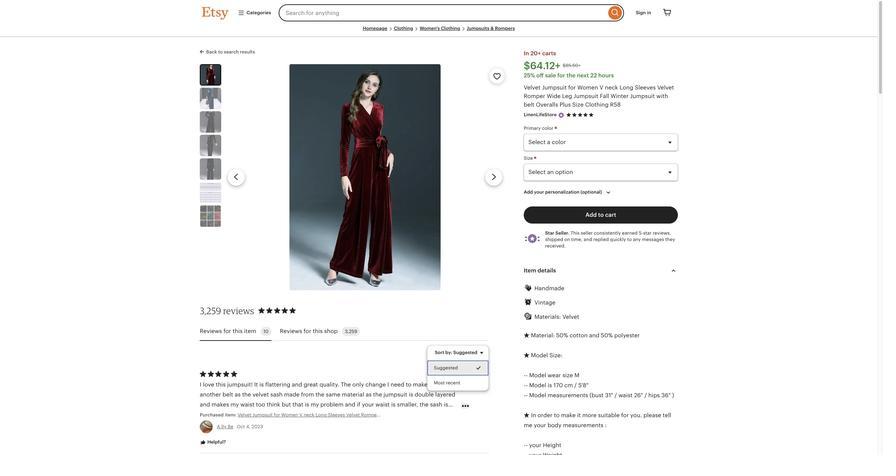 Task type: vqa. For each thing, say whether or not it's contained in the screenshot.
"V"
yes



Task type: describe. For each thing, give the bounding box(es) containing it.
1 i from the left
[[200, 382, 201, 388]]

purchased item:
[[200, 413, 238, 418]]

r58
[[610, 101, 621, 108]]

categories
[[247, 10, 271, 15]]

homepage link
[[363, 26, 387, 31]]

messages
[[642, 237, 664, 242]]

3,259 for 3,259 reviews
[[200, 305, 221, 316]]

linenlifestore
[[524, 112, 557, 117]]

and right cotton
[[589, 332, 599, 339]]

in inside ★ in order to make it more suitable for you. please tell me your body measurements :
[[531, 412, 536, 419]]

neck
[[605, 84, 618, 91]]

reviews
[[223, 305, 254, 316]]

add for add to cart
[[586, 211, 597, 218]]

4,
[[246, 424, 250, 430]]

measurements inside -- model wear size m -- model is 170 cm / 5'8" -- model measurements (bust 31" / waist 26" / hips 36" )
[[548, 392, 588, 399]]

the down the change
[[373, 392, 382, 398]]

model left size:
[[531, 352, 548, 359]]

26"
[[634, 392, 643, 399]]

reviews for this shop
[[280, 328, 338, 335]]

suitable
[[598, 412, 620, 419]]

purchased
[[200, 413, 224, 418]]

add to cart
[[586, 211, 616, 218]]

received.
[[545, 243, 566, 249]]

add your personalization (optional)
[[524, 190, 602, 195]]

for inside velvet jumpsuit for women v neck long sleeves velvet romper wide leg jumpsuit fall winter jumpsuit with belt overalls plus size clothing r58
[[568, 84, 576, 91]]

is inside -- model wear size m -- model is 170 cm / 5'8" -- model measurements (bust 31" / waist 26" / hips 36" )
[[548, 382, 552, 389]]

the down $85.50+
[[567, 72, 576, 79]]

1 horizontal spatial velvet
[[563, 313, 579, 320]]

by:
[[445, 350, 452, 355]]

item
[[244, 328, 256, 335]]

for left shop
[[304, 328, 311, 335]]

size inside velvet jumpsuit for women v neck long sleeves velvet romper wide leg jumpsuit fall winter jumpsuit with belt overalls plus size clothing r58
[[572, 101, 584, 108]]

25% off sale for the next 22 hours
[[524, 72, 614, 79]]

this seller consistently earned 5-star reviews, shipped on time, and replied quickly to any messages they received.
[[545, 230, 675, 249]]

add for add your personalization (optional)
[[524, 190, 533, 195]]

recommend!
[[219, 412, 255, 418]]

item details
[[524, 267, 556, 274]]

and inside this seller consistently earned 5-star reviews, shipped on time, and replied quickly to any messages they received.
[[584, 237, 592, 242]]

in 20+ carts
[[524, 50, 556, 57]]

belt inside velvet jumpsuit for women v neck long sleeves velvet romper wide leg jumpsuit fall winter jumpsuit with belt overalls plus size clothing r58
[[524, 101, 534, 108]]

star
[[643, 230, 652, 236]]

25%
[[524, 72, 535, 79]]

suggested inside dropdown button
[[453, 350, 477, 355]]

2 50% from the left
[[601, 332, 613, 339]]

3,259 reviews
[[200, 305, 254, 316]]

1 horizontal spatial /
[[615, 392, 617, 399]]

velvet jumpsuit for women v neck long sleeves velvet romper image 3 image
[[200, 111, 221, 133]]

order
[[538, 412, 553, 419]]

make inside ★ in order to make it more suitable for you. please tell me your body measurements :
[[561, 412, 576, 419]]

to inside this seller consistently earned 5-star reviews, shipped on time, and replied quickly to any messages they received.
[[627, 237, 632, 242]]

is down jumpsuit
[[391, 402, 396, 408]]

velvet jumpsuit for women v neck long sleeves velvet romper image 7 image
[[200, 205, 221, 227]]

oct
[[237, 424, 245, 430]]

to inside ★ in order to make it more suitable for you. please tell me your body measurements :
[[554, 412, 560, 419]]

another
[[200, 392, 221, 398]]

item
[[524, 267, 536, 274]]

$64.12+ $85.50+
[[524, 60, 581, 71]]

this for jumpsuit!
[[216, 382, 226, 388]]

this for item
[[233, 328, 243, 335]]

wear
[[548, 372, 561, 379]]

1 as from the left
[[235, 392, 241, 398]]

(bust
[[590, 392, 604, 399]]

item details button
[[517, 262, 684, 279]]

jumpsuits & rompers link
[[467, 26, 515, 31]]

-- your height
[[524, 442, 561, 449]]

to inside add to cart button
[[598, 211, 604, 218]]

menu bar containing homepage
[[202, 26, 676, 37]]

clothing link
[[394, 26, 413, 31]]

0 horizontal spatial /
[[574, 382, 577, 389]]

(optional)
[[581, 190, 602, 195]]

any
[[633, 237, 641, 242]]

for down the 3,259 reviews
[[224, 328, 231, 335]]

1 horizontal spatial velvet jumpsuit for women v neck long sleeves velvet romper image 1 image
[[289, 64, 441, 291]]

shipped
[[545, 237, 563, 242]]

earned
[[622, 230, 638, 236]]

22
[[590, 72, 597, 79]]

10
[[263, 329, 269, 334]]

to inside back to search results link
[[218, 49, 223, 55]]

made
[[284, 392, 300, 398]]

0 horizontal spatial sash
[[270, 392, 283, 398]]

next
[[577, 72, 589, 79]]

a.lly
[[217, 424, 227, 430]]

more
[[582, 412, 597, 419]]

model left 170
[[529, 382, 546, 389]]

materials:
[[535, 313, 561, 320]]

on
[[564, 237, 570, 242]]

material:
[[531, 332, 555, 339]]

1 50% from the left
[[556, 332, 568, 339]]

$64.12+
[[524, 60, 561, 71]]

your inside dropdown button
[[534, 190, 544, 195]]

need
[[391, 382, 404, 388]]

and up made
[[292, 382, 302, 388]]

helpful?
[[206, 440, 226, 445]]

women's
[[420, 26, 440, 31]]

0 horizontal spatial clothing
[[394, 26, 413, 31]]

is down layered on the bottom of the page
[[444, 402, 448, 408]]

1 vertical spatial size
[[524, 155, 534, 161]]

2 horizontal spatial /
[[645, 392, 647, 399]]

velvet jumpsuit for women v neck long sleeves velvet romper image 6 image
[[200, 182, 221, 203]]

the right from
[[316, 392, 324, 398]]

velvet jumpsuit for women v neck long sleeves velvet romper image 5 image
[[200, 158, 221, 180]]

too
[[256, 402, 265, 408]]

seller
[[581, 230, 593, 236]]

that
[[292, 402, 303, 408]]

0 horizontal spatial in
[[524, 50, 529, 57]]

jumpsuit!
[[227, 382, 253, 388]]

material
[[342, 392, 364, 398]]

recent
[[446, 380, 460, 386]]

time,
[[571, 237, 583, 242]]

0 horizontal spatial velvet jumpsuit for women v neck long sleeves velvet romper image 1 image
[[201, 65, 221, 85]]

the down double
[[420, 402, 429, 408]]

add to cart button
[[524, 206, 678, 224]]

reviews for reviews for this shop
[[280, 328, 302, 335]]

tab list containing reviews for this item
[[200, 323, 489, 341]]

$85.50+
[[563, 63, 581, 68]]

me
[[524, 422, 532, 429]]

banner containing categories
[[189, 0, 689, 26]]

the down 'jumpsuit!'
[[242, 392, 251, 398]]

same
[[326, 392, 340, 398]]

fall
[[600, 93, 609, 100]]

lovely.
[[200, 412, 217, 418]]

reviews for reviews for this item
[[200, 328, 222, 335]]

layered
[[435, 392, 455, 398]]

love
[[203, 382, 214, 388]]

personalization
[[545, 190, 580, 195]]

replied
[[593, 237, 609, 242]]

reviews,
[[653, 230, 671, 236]]

waist inside -- model wear size m -- model is 170 cm / 5'8" -- model measurements (bust 31" / waist 26" / hips 36" )
[[619, 392, 633, 399]]

2 horizontal spatial velvet
[[657, 84, 674, 91]]

sort by: suggested
[[435, 350, 477, 355]]

double
[[415, 392, 434, 398]]

0 horizontal spatial velvet
[[524, 84, 541, 91]]

most recent
[[434, 380, 460, 386]]



Task type: locate. For each thing, give the bounding box(es) containing it.
1 horizontal spatial sash
[[430, 402, 442, 408]]

with
[[656, 93, 668, 100]]

2 horizontal spatial waist
[[619, 392, 633, 399]]

0 horizontal spatial make
[[413, 382, 428, 388]]

★ for ★ material: 50% cotton and 50% polyester
[[524, 332, 530, 339]]

0 horizontal spatial i
[[200, 382, 201, 388]]

0 horizontal spatial as
[[235, 392, 241, 398]]

waist left 26"
[[619, 392, 633, 399]]

for right 'sale' on the right
[[557, 72, 565, 79]]

3,259 right shop
[[345, 329, 357, 334]]

suggested right by:
[[453, 350, 477, 355]]

50% left polyester
[[601, 332, 613, 339]]

as down the change
[[366, 392, 372, 398]]

to up body
[[554, 412, 560, 419]]

0 vertical spatial ★
[[524, 332, 530, 339]]

belt up makes
[[223, 392, 233, 398]]

quality.
[[320, 382, 339, 388]]

5-
[[639, 230, 643, 236]]

0 vertical spatial belt
[[524, 101, 534, 108]]

3,259 for 3,259
[[345, 329, 357, 334]]

clothing left women's at the left
[[394, 26, 413, 31]]

materials: velvet
[[535, 313, 579, 320]]

velvet up cotton
[[563, 313, 579, 320]]

0 vertical spatial measurements
[[548, 392, 588, 399]]

romper
[[524, 93, 545, 100]]

think
[[267, 402, 280, 408]]

)
[[672, 392, 674, 399]]

1 horizontal spatial i
[[387, 382, 389, 388]]

make inside i love this jumpsuit!  it is flattering and great quality.  the only change i need to make is use another belt as the velvet sash made from the same material as the jumpsuit is double layered and makes my waist too think but that is my problem and if your waist is smaller, the sash is lovely.  recommend!
[[413, 382, 428, 388]]

color
[[542, 125, 553, 131]]

0 vertical spatial size
[[572, 101, 584, 108]]

in left 20+
[[524, 50, 529, 57]]

banner
[[189, 0, 689, 26]]

women
[[577, 84, 598, 91]]

5'8"
[[578, 382, 589, 389]]

0 horizontal spatial reviews
[[200, 328, 222, 335]]

in up me
[[531, 412, 536, 419]]

reviews down the 3,259 reviews
[[200, 328, 222, 335]]

1 horizontal spatial this
[[233, 328, 243, 335]]

1 vertical spatial add
[[586, 211, 597, 218]]

size down primary on the top right of page
[[524, 155, 534, 161]]

clothing inside velvet jumpsuit for women v neck long sleeves velvet romper wide leg jumpsuit fall winter jumpsuit with belt overalls plus size clothing r58
[[585, 101, 609, 108]]

model up order
[[529, 392, 546, 399]]

this right love
[[216, 382, 226, 388]]

star seller.
[[545, 230, 569, 236]]

to right the "need"
[[406, 382, 411, 388]]

★ model size:
[[524, 352, 563, 359]]

from
[[301, 392, 314, 398]]

0 horizontal spatial belt
[[223, 392, 233, 398]]

winter
[[611, 93, 629, 100]]

1 vertical spatial make
[[561, 412, 576, 419]]

wide
[[547, 93, 561, 100]]

to down earned
[[627, 237, 632, 242]]

sash down flattering
[[270, 392, 283, 398]]

hips
[[648, 392, 660, 399]]

handmade
[[535, 285, 564, 292]]

2 i from the left
[[387, 382, 389, 388]]

clothing down fall
[[585, 101, 609, 108]]

makes
[[212, 402, 229, 408]]

menu
[[427, 345, 489, 391]]

0 horizontal spatial waist
[[240, 402, 254, 408]]

categories button
[[233, 6, 276, 19]]

this left shop
[[313, 328, 323, 335]]

2 my from the left
[[311, 402, 319, 408]]

add inside dropdown button
[[524, 190, 533, 195]]

off
[[536, 72, 544, 79]]

1 my from the left
[[231, 402, 239, 408]]

model
[[531, 352, 548, 359], [529, 372, 546, 379], [529, 382, 546, 389], [529, 392, 546, 399]]

model left wear
[[529, 372, 546, 379]]

your left height
[[529, 442, 541, 449]]

0 horizontal spatial this
[[216, 382, 226, 388]]

is right "that"
[[305, 402, 309, 408]]

1 vertical spatial measurements
[[563, 422, 603, 429]]

★ inside ★ in order to make it more suitable for you. please tell me your body measurements :
[[524, 412, 530, 419]]

leg
[[562, 93, 572, 100]]

add inside button
[[586, 211, 597, 218]]

women's clothing link
[[420, 26, 460, 31]]

and up lovely.
[[200, 402, 210, 408]]

i left love
[[200, 382, 201, 388]]

linenlifestore link
[[524, 112, 557, 117]]

0 horizontal spatial 50%
[[556, 332, 568, 339]]

cotton
[[570, 332, 588, 339]]

this left item
[[233, 328, 243, 335]]

★ left material:
[[524, 332, 530, 339]]

velvet
[[253, 392, 269, 398]]

20+
[[530, 50, 541, 57]]

★ for ★ in order to make it more suitable for you. please tell me your body measurements :
[[524, 412, 530, 419]]

1 horizontal spatial 50%
[[601, 332, 613, 339]]

&
[[491, 26, 494, 31]]

50% left cotton
[[556, 332, 568, 339]]

your inside i love this jumpsuit!  it is flattering and great quality.  the only change i need to make is use another belt as the velvet sash made from the same material as the jumpsuit is double layered and makes my waist too think but that is my problem and if your waist is smaller, the sash is lovely.  recommend!
[[362, 402, 374, 408]]

None search field
[[279, 4, 624, 21]]

as down 'jumpsuit!'
[[235, 392, 241, 398]]

2 horizontal spatial this
[[313, 328, 323, 335]]

shop
[[324, 328, 338, 335]]

results
[[240, 49, 255, 55]]

2 ★ from the top
[[524, 352, 530, 359]]

make left it at right
[[561, 412, 576, 419]]

this for shop
[[313, 328, 323, 335]]

★ material: 50% cotton and 50% polyester
[[524, 332, 640, 339]]

1 horizontal spatial as
[[366, 392, 372, 398]]

velvet up with
[[657, 84, 674, 91]]

suggested up the most recent
[[434, 365, 458, 371]]

belt down romper
[[524, 101, 534, 108]]

make up double
[[413, 382, 428, 388]]

problem
[[320, 402, 343, 408]]

0 vertical spatial make
[[413, 382, 428, 388]]

sign in
[[636, 10, 651, 15]]

helpful? button
[[194, 436, 231, 449]]

0 vertical spatial 3,259
[[200, 305, 221, 316]]

to left the cart
[[598, 211, 604, 218]]

i left the "need"
[[387, 382, 389, 388]]

1 horizontal spatial make
[[561, 412, 576, 419]]

1 vertical spatial sash
[[430, 402, 442, 408]]

:
[[605, 422, 607, 429]]

1 ★ from the top
[[524, 332, 530, 339]]

0 horizontal spatial size
[[524, 155, 534, 161]]

2 horizontal spatial clothing
[[585, 101, 609, 108]]

a.lly be oct 4, 2023
[[217, 424, 263, 430]]

tab list
[[200, 323, 489, 341]]

0 horizontal spatial 3,259
[[200, 305, 221, 316]]

for left the you.
[[621, 412, 629, 419]]

as
[[235, 392, 241, 398], [366, 392, 372, 398]]

measurements down it at right
[[563, 422, 603, 429]]

1 vertical spatial belt
[[223, 392, 233, 398]]

this
[[571, 230, 580, 236]]

jumpsuit down 'sleeves'
[[630, 93, 655, 100]]

waist down jumpsuit
[[376, 402, 390, 408]]

use
[[435, 382, 445, 388]]

suggested
[[453, 350, 477, 355], [434, 365, 458, 371]]

in
[[647, 10, 651, 15]]

0 horizontal spatial my
[[231, 402, 239, 408]]

my up recommend!
[[231, 402, 239, 408]]

to inside i love this jumpsuit!  it is flattering and great quality.  the only change i need to make is use another belt as the velvet sash made from the same material as the jumpsuit is double layered and makes my waist too think but that is my problem and if your waist is smaller, the sash is lovely.  recommend!
[[406, 382, 411, 388]]

jumpsuit down women
[[574, 93, 598, 100]]

your right if
[[362, 402, 374, 408]]

your left personalization
[[534, 190, 544, 195]]

this inside i love this jumpsuit!  it is flattering and great quality.  the only change i need to make is use another belt as the velvet sash made from the same material as the jumpsuit is double layered and makes my waist too think but that is my problem and if your waist is smaller, the sash is lovely.  recommend!
[[216, 382, 226, 388]]

measurements down cm
[[548, 392, 588, 399]]

1 horizontal spatial add
[[586, 211, 597, 218]]

0 vertical spatial sash
[[270, 392, 283, 398]]

menu bar
[[202, 26, 676, 37]]

sort by: suggested button
[[430, 345, 491, 360]]

i
[[200, 382, 201, 388], [387, 382, 389, 388]]

back to search results
[[206, 49, 255, 55]]

2 reviews from the left
[[280, 328, 302, 335]]

1 vertical spatial in
[[531, 412, 536, 419]]

long
[[620, 84, 633, 91]]

jumpsuits & rompers
[[467, 26, 515, 31]]

1 horizontal spatial jumpsuit
[[574, 93, 598, 100]]

/ right 31"
[[615, 392, 617, 399]]

star_seller image
[[558, 112, 565, 118]]

velvet jumpsuit for women v neck long sleeves velvet romper image 2 image
[[200, 88, 221, 109]]

0 horizontal spatial jumpsuit
[[542, 84, 567, 91]]

cart
[[605, 211, 616, 218]]

/ right 26"
[[645, 392, 647, 399]]

★ up me
[[524, 412, 530, 419]]

31"
[[605, 392, 613, 399]]

-
[[524, 372, 526, 379], [526, 372, 528, 379], [524, 382, 526, 389], [526, 382, 528, 389], [524, 392, 526, 399], [526, 392, 528, 399], [524, 442, 526, 449], [526, 442, 528, 449]]

but
[[282, 402, 291, 408]]

m
[[574, 372, 579, 379]]

2 vertical spatial ★
[[524, 412, 530, 419]]

1 vertical spatial 3,259
[[345, 329, 357, 334]]

measurements inside ★ in order to make it more suitable for you. please tell me your body measurements :
[[563, 422, 603, 429]]

size right plus
[[572, 101, 584, 108]]

1 vertical spatial suggested
[[434, 365, 458, 371]]

please
[[644, 412, 661, 419]]

menu containing suggested
[[427, 345, 489, 391]]

and down seller at the right bottom
[[584, 237, 592, 242]]

sale
[[545, 72, 556, 79]]

velvet jumpsuit for women v neck long sleeves velvet romper image 4 image
[[200, 135, 221, 156]]

1 horizontal spatial clothing
[[441, 26, 460, 31]]

waist left too at left bottom
[[240, 402, 254, 408]]

★ for ★ model size:
[[524, 352, 530, 359]]

for inside ★ in order to make it more suitable for you. please tell me your body measurements :
[[621, 412, 629, 419]]

is left most
[[429, 382, 433, 388]]

the
[[567, 72, 576, 79], [242, 392, 251, 398], [316, 392, 324, 398], [373, 392, 382, 398], [420, 402, 429, 408]]

measurements
[[548, 392, 588, 399], [563, 422, 603, 429]]

is right it
[[259, 382, 264, 388]]

my down from
[[311, 402, 319, 408]]

Search for anything text field
[[279, 4, 607, 21]]

1 horizontal spatial 3,259
[[345, 329, 357, 334]]

be
[[228, 424, 233, 430]]

add up seller at the right bottom
[[586, 211, 597, 218]]

velvet
[[524, 84, 541, 91], [657, 84, 674, 91], [563, 313, 579, 320]]

sash
[[270, 392, 283, 398], [430, 402, 442, 408]]

your inside ★ in order to make it more suitable for you. please tell me your body measurements :
[[534, 422, 546, 429]]

size
[[563, 372, 573, 379]]

your down order
[[534, 422, 546, 429]]

0 vertical spatial suggested
[[453, 350, 477, 355]]

belt inside i love this jumpsuit!  it is flattering and great quality.  the only change i need to make is use another belt as the velvet sash made from the same material as the jumpsuit is double layered and makes my waist too think but that is my problem and if your waist is smaller, the sash is lovely.  recommend!
[[223, 392, 233, 398]]

velvet up romper
[[524, 84, 541, 91]]

1 horizontal spatial waist
[[376, 402, 390, 408]]

jumpsuit up "wide"
[[542, 84, 567, 91]]

to right the back
[[218, 49, 223, 55]]

sign in button
[[631, 6, 657, 19]]

50%
[[556, 332, 568, 339], [601, 332, 613, 339]]

3,259 up reviews for this item
[[200, 305, 221, 316]]

hours
[[598, 72, 614, 79]]

is left 170
[[548, 382, 552, 389]]

3 ★ from the top
[[524, 412, 530, 419]]

sleeves
[[635, 84, 656, 91]]

plus
[[560, 101, 571, 108]]

36"
[[661, 392, 671, 399]]

for up leg
[[568, 84, 576, 91]]

and
[[584, 237, 592, 242], [589, 332, 599, 339], [292, 382, 302, 388], [200, 402, 210, 408], [345, 402, 355, 408]]

add left personalization
[[524, 190, 533, 195]]

reviews right 10
[[280, 328, 302, 335]]

velvet jumpsuit for women v neck long sleeves velvet romper image 1 image
[[289, 64, 441, 291], [201, 65, 221, 85]]

1 vertical spatial ★
[[524, 352, 530, 359]]

if
[[357, 402, 360, 408]]

2 horizontal spatial jumpsuit
[[630, 93, 655, 100]]

carts
[[542, 50, 556, 57]]

1 reviews from the left
[[200, 328, 222, 335]]

/
[[574, 382, 577, 389], [615, 392, 617, 399], [645, 392, 647, 399]]

1 horizontal spatial my
[[311, 402, 319, 408]]

and left if
[[345, 402, 355, 408]]

velvet jumpsuit for women v neck long sleeves velvet romper wide leg jumpsuit fall winter jumpsuit with belt overalls plus size clothing r58
[[524, 84, 674, 108]]

0 horizontal spatial add
[[524, 190, 533, 195]]

is up smaller,
[[409, 392, 413, 398]]

1 horizontal spatial in
[[531, 412, 536, 419]]

★ left size:
[[524, 352, 530, 359]]

2 as from the left
[[366, 392, 372, 398]]

cm
[[564, 382, 573, 389]]

1 horizontal spatial belt
[[524, 101, 534, 108]]

1 horizontal spatial size
[[572, 101, 584, 108]]

0 vertical spatial add
[[524, 190, 533, 195]]

1 horizontal spatial reviews
[[280, 328, 302, 335]]

0 vertical spatial in
[[524, 50, 529, 57]]

it
[[577, 412, 581, 419]]

★
[[524, 332, 530, 339], [524, 352, 530, 359], [524, 412, 530, 419]]

sash down layered on the bottom of the page
[[430, 402, 442, 408]]

body
[[548, 422, 562, 429]]

clothing down search for anything text field
[[441, 26, 460, 31]]

/ right cm
[[574, 382, 577, 389]]

suggested inside button
[[434, 365, 458, 371]]



